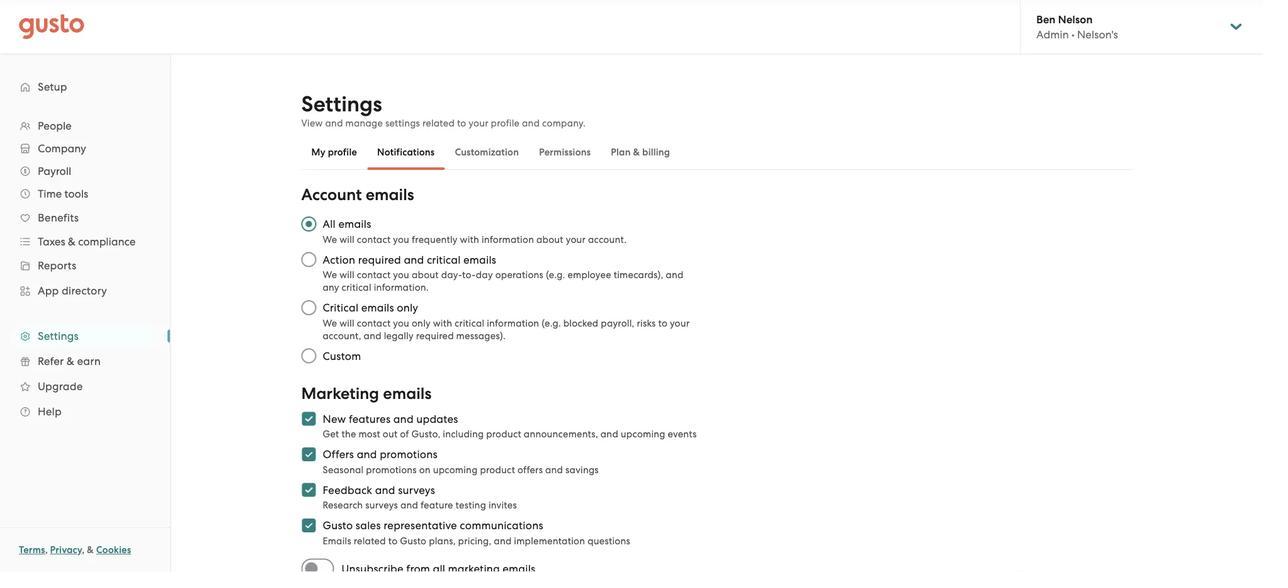 Task type: vqa. For each thing, say whether or not it's contained in the screenshot.
check image for Health
no



Task type: describe. For each thing, give the bounding box(es) containing it.
critical
[[323, 302, 359, 314]]

will for action
[[340, 270, 355, 281]]

all
[[323, 218, 336, 231]]

risks
[[637, 318, 656, 329]]

upgrade
[[38, 380, 83, 393]]

Gusto sales representative communications checkbox
[[295, 512, 323, 540]]

2 vertical spatial to
[[388, 536, 398, 547]]

including
[[443, 429, 484, 440]]

feedback and surveys
[[323, 484, 435, 497]]

emails related to gusto plans, pricing, and implementation questions
[[323, 536, 630, 547]]

testing
[[456, 500, 486, 511]]

feature
[[421, 500, 453, 511]]

contact for all
[[357, 234, 391, 245]]

Unsubscribe from all marketing emails checkbox
[[301, 555, 342, 573]]

0 vertical spatial about
[[537, 234, 564, 245]]

billing
[[642, 147, 670, 158]]

cookies button
[[96, 543, 131, 558]]

permissions
[[539, 147, 591, 158]]

legally
[[384, 330, 414, 341]]

savings
[[566, 465, 599, 476]]

and up of
[[393, 413, 414, 425]]

we will contact you about day-to-day operations (e.g. employee timecards), and any critical information.
[[323, 270, 684, 293]]

terms
[[19, 545, 45, 556]]

action
[[323, 254, 355, 266]]

gusto,
[[412, 429, 441, 440]]

New features and updates checkbox
[[295, 405, 323, 433]]

directory
[[62, 285, 107, 297]]

we will contact you only with critical information (e.g. blocked payroll, risks to your account, and legally required messages).
[[323, 318, 690, 341]]

& for compliance
[[68, 236, 76, 248]]

and down most
[[357, 448, 377, 461]]

tools
[[64, 188, 88, 200]]

1 , from the left
[[45, 545, 48, 556]]

with for all emails
[[460, 234, 479, 245]]

taxes & compliance
[[38, 236, 136, 248]]

0 vertical spatial promotions
[[380, 448, 438, 461]]

and inside we will contact you only with critical information (e.g. blocked payroll, risks to your account, and legally required messages).
[[364, 330, 382, 341]]

1 you from the top
[[393, 234, 409, 245]]

settings for settings view and manage settings related to your profile and company.
[[301, 92, 382, 117]]

about inside the we will contact you about day-to-day operations (e.g. employee timecards), and any critical information.
[[412, 270, 439, 281]]

refer & earn link
[[13, 350, 157, 373]]

plan
[[611, 147, 631, 158]]

terms link
[[19, 545, 45, 556]]

settings link
[[13, 325, 157, 348]]

events
[[668, 429, 697, 440]]

reports
[[38, 259, 76, 272]]

Critical emails only radio
[[295, 294, 323, 322]]

new features and updates
[[323, 413, 458, 425]]

& left cookies
[[87, 545, 94, 556]]

we for critical
[[323, 318, 337, 329]]

account
[[301, 185, 362, 205]]

time
[[38, 188, 62, 200]]

to inside settings view and manage settings related to your profile and company.
[[457, 118, 466, 129]]

notifications
[[377, 147, 435, 158]]

your inside we will contact you only with critical information (e.g. blocked payroll, risks to your account, and legally required messages).
[[670, 318, 690, 329]]

account,
[[323, 330, 361, 341]]

my
[[311, 147, 326, 158]]

upgrade link
[[13, 375, 157, 398]]

related inside settings view and manage settings related to your profile and company.
[[423, 118, 455, 129]]

and up representative
[[401, 500, 418, 511]]

benefits link
[[13, 207, 157, 229]]

Offers and promotions checkbox
[[295, 441, 323, 469]]

custom
[[323, 350, 361, 362]]

new
[[323, 413, 346, 425]]

profile inside button
[[328, 147, 357, 158]]

representative
[[384, 520, 457, 532]]

app directory link
[[13, 280, 157, 302]]

blocked
[[564, 318, 599, 329]]

permissions button
[[529, 137, 601, 168]]

contact for critical
[[357, 318, 391, 329]]

to inside we will contact you only with critical information (e.g. blocked payroll, risks to your account, and legally required messages).
[[658, 318, 668, 329]]

my profile button
[[301, 137, 367, 168]]

with for critical emails only
[[433, 318, 452, 329]]

account.
[[588, 234, 627, 245]]

terms , privacy , & cookies
[[19, 545, 131, 556]]

and right offers on the bottom
[[545, 465, 563, 476]]

view
[[301, 118, 323, 129]]

seasonal promotions on upcoming product offers and savings
[[323, 465, 599, 476]]

0 horizontal spatial required
[[358, 254, 401, 266]]

out
[[383, 429, 398, 440]]

and left 'company.'
[[522, 118, 540, 129]]

emails for marketing emails
[[383, 384, 432, 403]]

2 , from the left
[[82, 545, 85, 556]]

refer
[[38, 355, 64, 368]]

operations
[[495, 270, 544, 281]]

reports link
[[13, 254, 157, 277]]

list containing people
[[0, 115, 170, 425]]

and right view
[[325, 118, 343, 129]]

critical emails only
[[323, 302, 418, 314]]

1 horizontal spatial upcoming
[[621, 429, 666, 440]]

All emails radio
[[295, 210, 323, 238]]

updates
[[416, 413, 458, 425]]

payroll
[[38, 165, 71, 178]]

get
[[323, 429, 339, 440]]

Custom radio
[[295, 342, 323, 370]]

offers
[[323, 448, 354, 461]]

payroll,
[[601, 318, 635, 329]]

payroll button
[[13, 160, 157, 183]]

•
[[1072, 28, 1075, 41]]

1 vertical spatial promotions
[[366, 465, 417, 476]]

account emails
[[301, 185, 414, 205]]

and down frequently
[[404, 254, 424, 266]]

setup
[[38, 81, 67, 93]]

customization
[[455, 147, 519, 158]]

pricing,
[[458, 536, 492, 547]]

we for action
[[323, 270, 337, 281]]

will for all
[[340, 234, 355, 245]]

nelson
[[1059, 13, 1093, 26]]



Task type: locate. For each thing, give the bounding box(es) containing it.
marketing emails
[[301, 384, 432, 403]]

will inside the we will contact you about day-to-day operations (e.g. employee timecards), and any critical information.
[[340, 270, 355, 281]]

time tools
[[38, 188, 88, 200]]

1 horizontal spatial your
[[566, 234, 586, 245]]

and right announcements,
[[601, 429, 618, 440]]

research
[[323, 500, 363, 511]]

critical up day-
[[427, 254, 461, 266]]

3 will from the top
[[340, 318, 355, 329]]

information up the messages).
[[487, 318, 539, 329]]

emails down information. at the left of page
[[361, 302, 394, 314]]

2 vertical spatial you
[[393, 318, 409, 329]]

1 will from the top
[[340, 234, 355, 245]]

1 horizontal spatial to
[[457, 118, 466, 129]]

1 vertical spatial required
[[416, 330, 454, 341]]

emails for critical emails only
[[361, 302, 394, 314]]

1 vertical spatial surveys
[[365, 500, 398, 511]]

refer & earn
[[38, 355, 101, 368]]

3 contact from the top
[[357, 318, 391, 329]]

will inside we will contact you only with critical information (e.g. blocked payroll, risks to your account, and legally required messages).
[[340, 318, 355, 329]]

1 vertical spatial product
[[480, 465, 515, 476]]

and right the timecards),
[[666, 270, 684, 281]]

settings inside settings view and manage settings related to your profile and company.
[[301, 92, 382, 117]]

0 horizontal spatial settings
[[38, 330, 79, 343]]

of
[[400, 429, 409, 440]]

1 horizontal spatial about
[[537, 234, 564, 245]]

you for and
[[393, 270, 409, 281]]

will up account,
[[340, 318, 355, 329]]

home image
[[19, 14, 84, 39]]

settings inside "list"
[[38, 330, 79, 343]]

and left legally
[[364, 330, 382, 341]]

we up any on the left of the page
[[323, 270, 337, 281]]

cookies
[[96, 545, 131, 556]]

all emails
[[323, 218, 371, 231]]

contact inside we will contact you only with critical information (e.g. blocked payroll, risks to your account, and legally required messages).
[[357, 318, 391, 329]]

& inside 'link'
[[67, 355, 74, 368]]

setup link
[[13, 76, 157, 98]]

we
[[323, 234, 337, 245], [323, 270, 337, 281], [323, 318, 337, 329]]

we inside the we will contact you about day-to-day operations (e.g. employee timecards), and any critical information.
[[323, 270, 337, 281]]

0 horizontal spatial related
[[354, 536, 386, 547]]

0 horizontal spatial profile
[[328, 147, 357, 158]]

company.
[[542, 118, 586, 129]]

0 vertical spatial your
[[469, 118, 489, 129]]

only
[[397, 302, 418, 314], [412, 318, 431, 329]]

notifications button
[[367, 137, 445, 168]]

emails
[[323, 536, 351, 547]]

your left account. on the top of the page
[[566, 234, 586, 245]]

1 vertical spatial upcoming
[[433, 465, 478, 476]]

emails up new features and updates
[[383, 384, 432, 403]]

1 contact from the top
[[357, 234, 391, 245]]

1 vertical spatial critical
[[342, 282, 371, 293]]

& inside dropdown button
[[68, 236, 76, 248]]

(e.g. left the blocked
[[542, 318, 561, 329]]

you up legally
[[393, 318, 409, 329]]

critical up the messages).
[[455, 318, 485, 329]]

compliance
[[78, 236, 136, 248]]

about down action required and critical emails
[[412, 270, 439, 281]]

1 vertical spatial to
[[658, 318, 668, 329]]

& for billing
[[633, 147, 640, 158]]

promotions down offers and promotions
[[366, 465, 417, 476]]

customization button
[[445, 137, 529, 168]]

related
[[423, 118, 455, 129], [354, 536, 386, 547]]

emails
[[366, 185, 414, 205], [338, 218, 371, 231], [464, 254, 496, 266], [361, 302, 394, 314], [383, 384, 432, 403]]

product right including
[[486, 429, 521, 440]]

0 vertical spatial contact
[[357, 234, 391, 245]]

earn
[[77, 355, 101, 368]]

0 horizontal spatial your
[[469, 118, 489, 129]]

1 vertical spatial (e.g.
[[542, 318, 561, 329]]

2 contact from the top
[[357, 270, 391, 281]]

ben
[[1037, 13, 1056, 26]]

0 vertical spatial settings
[[301, 92, 382, 117]]

plan & billing
[[611, 147, 670, 158]]

0 vertical spatial to
[[457, 118, 466, 129]]

0 vertical spatial you
[[393, 234, 409, 245]]

will for critical
[[340, 318, 355, 329]]

1 horizontal spatial settings
[[301, 92, 382, 117]]

settings for settings
[[38, 330, 79, 343]]

admin
[[1037, 28, 1069, 41]]

0 horizontal spatial to
[[388, 536, 398, 547]]

required right legally
[[416, 330, 454, 341]]

contact up information. at the left of page
[[357, 270, 391, 281]]

emails right 'all'
[[338, 218, 371, 231]]

marketing
[[301, 384, 379, 403]]

product left offers on the bottom
[[480, 465, 515, 476]]

feedback
[[323, 484, 372, 497]]

1 vertical spatial profile
[[328, 147, 357, 158]]

day
[[476, 270, 493, 281]]

help
[[38, 406, 62, 418]]

critical up the critical emails only
[[342, 282, 371, 293]]

emails down "notifications"
[[366, 185, 414, 205]]

0 vertical spatial we
[[323, 234, 337, 245]]

settings tabs tab list
[[301, 135, 1133, 170]]

2 you from the top
[[393, 270, 409, 281]]

1 horizontal spatial gusto
[[400, 536, 427, 547]]

nelson's
[[1078, 28, 1118, 41]]

we down 'all'
[[323, 234, 337, 245]]

to right "risks"
[[658, 318, 668, 329]]

gusto sales representative communications
[[323, 520, 543, 532]]

1 vertical spatial we
[[323, 270, 337, 281]]

Feedback and surveys checkbox
[[295, 476, 323, 504]]

& inside button
[[633, 147, 640, 158]]

2 horizontal spatial your
[[670, 318, 690, 329]]

& left earn
[[67, 355, 74, 368]]

and down offers and promotions
[[375, 484, 395, 497]]

to down representative
[[388, 536, 398, 547]]

emails for account emails
[[366, 185, 414, 205]]

1 vertical spatial with
[[433, 318, 452, 329]]

0 vertical spatial upcoming
[[621, 429, 666, 440]]

0 vertical spatial product
[[486, 429, 521, 440]]

1 vertical spatial your
[[566, 234, 586, 245]]

on
[[419, 465, 431, 476]]

1 vertical spatial gusto
[[400, 536, 427, 547]]

0 horizontal spatial with
[[433, 318, 452, 329]]

2 vertical spatial your
[[670, 318, 690, 329]]

1 we from the top
[[323, 234, 337, 245]]

surveys up research surveys and feature testing invites
[[398, 484, 435, 497]]

day-
[[441, 270, 462, 281]]

gusto up emails
[[323, 520, 353, 532]]

app directory
[[38, 285, 107, 297]]

and down "communications" in the bottom left of the page
[[494, 536, 512, 547]]

upcoming left events
[[621, 429, 666, 440]]

your
[[469, 118, 489, 129], [566, 234, 586, 245], [670, 318, 690, 329]]

2 horizontal spatial to
[[658, 318, 668, 329]]

(e.g. inside we will contact you only with critical information (e.g. blocked payroll, risks to your account, and legally required messages).
[[542, 318, 561, 329]]

profile inside settings view and manage settings related to your profile and company.
[[491, 118, 520, 129]]

profile up 'customization' button
[[491, 118, 520, 129]]

settings
[[301, 92, 382, 117], [38, 330, 79, 343]]

0 vertical spatial surveys
[[398, 484, 435, 497]]

(e.g. left employee
[[546, 270, 565, 281]]

emails for all emails
[[338, 218, 371, 231]]

3 you from the top
[[393, 318, 409, 329]]

about
[[537, 234, 564, 245], [412, 270, 439, 281]]

1 vertical spatial only
[[412, 318, 431, 329]]

contact inside the we will contact you about day-to-day operations (e.g. employee timecards), and any critical information.
[[357, 270, 391, 281]]

about up "operations"
[[537, 234, 564, 245]]

0 vertical spatial required
[[358, 254, 401, 266]]

gusto
[[323, 520, 353, 532], [400, 536, 427, 547]]

1 vertical spatial will
[[340, 270, 355, 281]]

1 horizontal spatial ,
[[82, 545, 85, 556]]

to-
[[462, 270, 476, 281]]

product
[[486, 429, 521, 440], [480, 465, 515, 476]]

0 horizontal spatial upcoming
[[433, 465, 478, 476]]

2 will from the top
[[340, 270, 355, 281]]

required up information. at the left of page
[[358, 254, 401, 266]]

sales
[[356, 520, 381, 532]]

0 vertical spatial only
[[397, 302, 418, 314]]

required
[[358, 254, 401, 266], [416, 330, 454, 341]]

people
[[38, 120, 72, 132]]

only up legally
[[412, 318, 431, 329]]

implementation
[[514, 536, 585, 547]]

your up 'customization' button
[[469, 118, 489, 129]]

,
[[45, 545, 48, 556], [82, 545, 85, 556]]

app
[[38, 285, 59, 297]]

1 vertical spatial settings
[[38, 330, 79, 343]]

1 vertical spatial information
[[487, 318, 539, 329]]

frequently
[[412, 234, 458, 245]]

privacy link
[[50, 545, 82, 556]]

list
[[0, 115, 170, 425]]

& for earn
[[67, 355, 74, 368]]

2 we from the top
[[323, 270, 337, 281]]

surveys down feedback and surveys
[[365, 500, 398, 511]]

& right 'plan'
[[633, 147, 640, 158]]

contact down the critical emails only
[[357, 318, 391, 329]]

seasonal
[[323, 465, 364, 476]]

related down sales
[[354, 536, 386, 547]]

gusto navigation element
[[0, 54, 170, 445]]

1 vertical spatial you
[[393, 270, 409, 281]]

&
[[633, 147, 640, 158], [68, 236, 76, 248], [67, 355, 74, 368], [87, 545, 94, 556]]

0 vertical spatial critical
[[427, 254, 461, 266]]

1 vertical spatial about
[[412, 270, 439, 281]]

, left cookies
[[82, 545, 85, 556]]

0 vertical spatial gusto
[[323, 520, 353, 532]]

gusto down representative
[[400, 536, 427, 547]]

you for only
[[393, 318, 409, 329]]

(e.g. inside the we will contact you about day-to-day operations (e.g. employee timecards), and any critical information.
[[546, 270, 565, 281]]

to
[[457, 118, 466, 129], [658, 318, 668, 329], [388, 536, 398, 547]]

promotions down of
[[380, 448, 438, 461]]

0 vertical spatial information
[[482, 234, 534, 245]]

1 horizontal spatial with
[[460, 234, 479, 245]]

your right "risks"
[[670, 318, 690, 329]]

and inside the we will contact you about day-to-day operations (e.g. employee timecards), and any critical information.
[[666, 270, 684, 281]]

information up "operations"
[[482, 234, 534, 245]]

we up account,
[[323, 318, 337, 329]]

questions
[[588, 536, 630, 547]]

1 horizontal spatial related
[[423, 118, 455, 129]]

contact for action
[[357, 270, 391, 281]]

0 horizontal spatial about
[[412, 270, 439, 281]]

0 horizontal spatial ,
[[45, 545, 48, 556]]

critical inside the we will contact you about day-to-day operations (e.g. employee timecards), and any critical information.
[[342, 282, 371, 293]]

related right settings
[[423, 118, 455, 129]]

you inside we will contact you only with critical information (e.g. blocked payroll, risks to your account, and legally required messages).
[[393, 318, 409, 329]]

research surveys and feature testing invites
[[323, 500, 517, 511]]

0 vertical spatial (e.g.
[[546, 270, 565, 281]]

0 vertical spatial will
[[340, 234, 355, 245]]

people button
[[13, 115, 157, 137]]

timecards),
[[614, 270, 664, 281]]

2 vertical spatial critical
[[455, 318, 485, 329]]

privacy
[[50, 545, 82, 556]]

with inside we will contact you only with critical information (e.g. blocked payroll, risks to your account, and legally required messages).
[[433, 318, 452, 329]]

and
[[325, 118, 343, 129], [522, 118, 540, 129], [404, 254, 424, 266], [666, 270, 684, 281], [364, 330, 382, 341], [393, 413, 414, 425], [601, 429, 618, 440], [357, 448, 377, 461], [545, 465, 563, 476], [375, 484, 395, 497], [401, 500, 418, 511], [494, 536, 512, 547]]

will down all emails
[[340, 234, 355, 245]]

offers
[[518, 465, 543, 476]]

0 vertical spatial related
[[423, 118, 455, 129]]

1 horizontal spatial profile
[[491, 118, 520, 129]]

communications
[[460, 520, 543, 532]]

we for all
[[323, 234, 337, 245]]

settings up manage
[[301, 92, 382, 117]]

2 vertical spatial we
[[323, 318, 337, 329]]

to up 'customization'
[[457, 118, 466, 129]]

with right frequently
[[460, 234, 479, 245]]

employee
[[568, 270, 611, 281]]

critical inside we will contact you only with critical information (e.g. blocked payroll, risks to your account, and legally required messages).
[[455, 318, 485, 329]]

required inside we will contact you only with critical information (e.g. blocked payroll, risks to your account, and legally required messages).
[[416, 330, 454, 341]]

0 vertical spatial profile
[[491, 118, 520, 129]]

settings
[[385, 118, 420, 129]]

announcements,
[[524, 429, 598, 440]]

help link
[[13, 401, 157, 423]]

you inside the we will contact you about day-to-day operations (e.g. employee timecards), and any critical information.
[[393, 270, 409, 281]]

2 vertical spatial will
[[340, 318, 355, 329]]

emails up day
[[464, 254, 496, 266]]

only down information. at the left of page
[[397, 302, 418, 314]]

your inside settings view and manage settings related to your profile and company.
[[469, 118, 489, 129]]

with down day-
[[433, 318, 452, 329]]

my profile
[[311, 147, 357, 158]]

you up information. at the left of page
[[393, 270, 409, 281]]

contact down all emails
[[357, 234, 391, 245]]

upcoming right on
[[433, 465, 478, 476]]

manage
[[346, 118, 383, 129]]

you up action required and critical emails
[[393, 234, 409, 245]]

profile right my
[[328, 147, 357, 158]]

invites
[[489, 500, 517, 511]]

will down action
[[340, 270, 355, 281]]

0 vertical spatial with
[[460, 234, 479, 245]]

upcoming
[[621, 429, 666, 440], [433, 465, 478, 476]]

3 we from the top
[[323, 318, 337, 329]]

2 vertical spatial contact
[[357, 318, 391, 329]]

information inside we will contact you only with critical information (e.g. blocked payroll, risks to your account, and legally required messages).
[[487, 318, 539, 329]]

the
[[342, 429, 356, 440]]

we inside we will contact you only with critical information (e.g. blocked payroll, risks to your account, and legally required messages).
[[323, 318, 337, 329]]

Action required and critical emails radio
[[295, 246, 323, 274]]

settings up refer
[[38, 330, 79, 343]]

most
[[359, 429, 380, 440]]

1 vertical spatial related
[[354, 536, 386, 547]]

offers and promotions
[[323, 448, 438, 461]]

only inside we will contact you only with critical information (e.g. blocked payroll, risks to your account, and legally required messages).
[[412, 318, 431, 329]]

, left the privacy link
[[45, 545, 48, 556]]

surveys
[[398, 484, 435, 497], [365, 500, 398, 511]]

1 vertical spatial contact
[[357, 270, 391, 281]]

1 horizontal spatial required
[[416, 330, 454, 341]]

0 horizontal spatial gusto
[[323, 520, 353, 532]]

settings view and manage settings related to your profile and company.
[[301, 92, 586, 129]]

& right taxes
[[68, 236, 76, 248]]

taxes
[[38, 236, 65, 248]]



